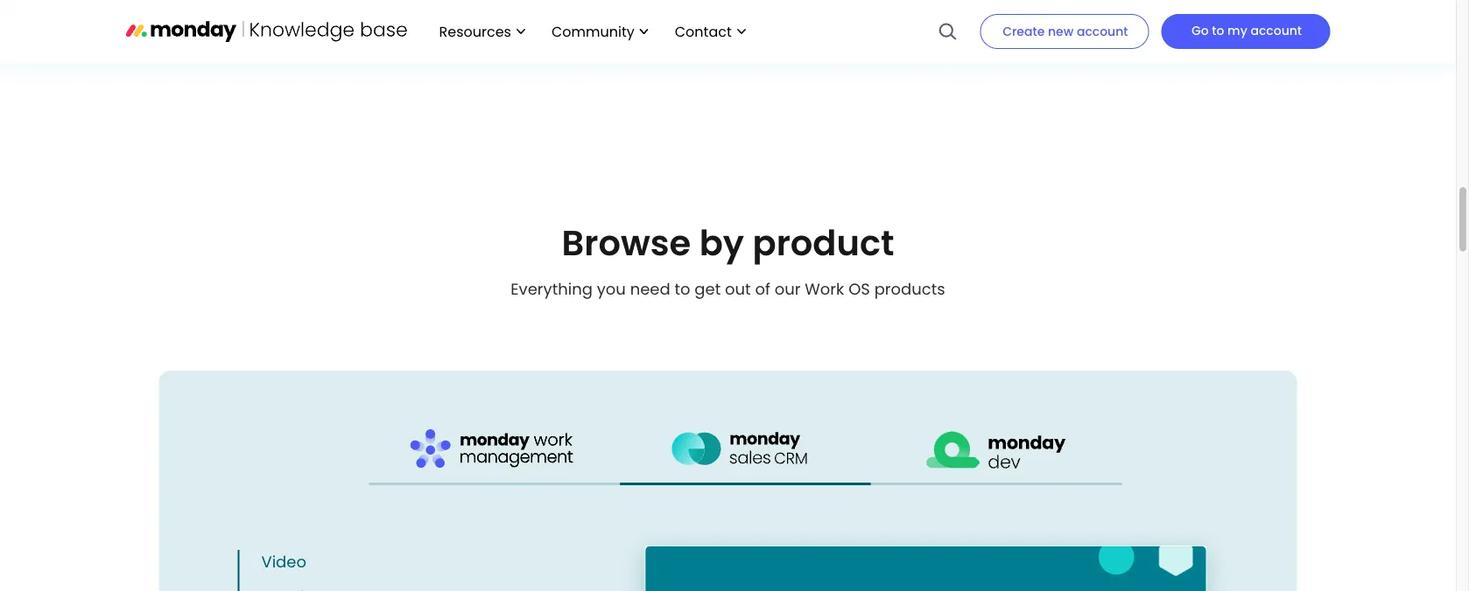 Task type: locate. For each thing, give the bounding box(es) containing it.
discover more link down "go"
[[1076, 77, 1209, 103]]

discover more
[[247, 79, 360, 101], [661, 79, 775, 101], [1076, 79, 1189, 101]]

discover down create new account
[[1076, 79, 1143, 101]]

right
[[581, 5, 617, 28]]

to
[[635, 0, 651, 1], [1212, 22, 1225, 39], [675, 278, 690, 300]]

of right out
[[755, 278, 770, 300]]

3 discover from the left
[[1076, 79, 1143, 101]]

our
[[668, 32, 694, 54], [775, 278, 801, 300]]

create new account
[[1003, 23, 1128, 40]]

product
[[753, 218, 894, 268]]

account right my at the top of page
[[1251, 22, 1302, 39]]

1 horizontal spatial more
[[733, 79, 775, 101]]

2 more from the left
[[733, 79, 775, 101]]

0 horizontal spatial our
[[668, 32, 694, 54]]

of
[[738, 5, 754, 28], [755, 278, 770, 300]]

1 horizontal spatial of
[[755, 278, 770, 300]]

account inside create new account link
[[1077, 23, 1128, 40]]

to inside learn to collaborate with your team right from the palm of your hand with our mobile app
[[635, 0, 651, 1]]

0 horizontal spatial more
[[318, 79, 360, 101]]

to left get
[[675, 278, 690, 300]]

create
[[1003, 23, 1045, 40]]

2 vertical spatial to
[[675, 278, 690, 300]]

go to my account link
[[1162, 14, 1330, 49]]

go
[[1192, 22, 1209, 39]]

0 vertical spatial to
[[635, 0, 651, 1]]

discover more link
[[247, 77, 380, 103], [661, 77, 795, 103], [1076, 77, 1209, 103]]

2 horizontal spatial more
[[1147, 79, 1189, 101]]

3 more from the left
[[1147, 79, 1189, 101]]

products
[[874, 278, 945, 300]]

with
[[750, 0, 783, 1], [843, 5, 875, 28]]

resources link
[[430, 16, 534, 47]]

community link
[[543, 16, 657, 47]]

0 horizontal spatial discover more link
[[247, 77, 380, 103]]

2 horizontal spatial discover
[[1076, 79, 1143, 101]]

0 horizontal spatial discover
[[247, 79, 314, 101]]

more for 2nd discover more link from the right
[[733, 79, 775, 101]]

1 horizontal spatial discover more
[[661, 79, 775, 101]]

2 horizontal spatial discover more link
[[1076, 77, 1209, 103]]

0 horizontal spatial to
[[635, 0, 651, 1]]

your up app
[[758, 5, 793, 28]]

discover
[[247, 79, 314, 101], [661, 79, 729, 101], [1076, 79, 1143, 101]]

account
[[1251, 22, 1302, 39], [1077, 23, 1128, 40]]

main element
[[422, 0, 1330, 63]]

0 vertical spatial of
[[738, 5, 754, 28]]

2 discover more link from the left
[[661, 77, 795, 103]]

more for third discover more link from the right
[[318, 79, 360, 101]]

more for third discover more link from left
[[1147, 79, 1189, 101]]

of right palm
[[738, 5, 754, 28]]

create new account link
[[980, 14, 1149, 49]]

with down team
[[843, 5, 875, 28]]

2 discover from the left
[[661, 79, 729, 101]]

1 horizontal spatial our
[[775, 278, 801, 300]]

you
[[597, 278, 626, 300]]

our down the
[[668, 32, 694, 54]]

list
[[422, 0, 755, 63]]

1 vertical spatial of
[[755, 278, 770, 300]]

contact
[[675, 21, 732, 41]]

2 horizontal spatial to
[[1212, 22, 1225, 39]]

1 vertical spatial with
[[843, 5, 875, 28]]

to up from
[[635, 0, 651, 1]]

0 horizontal spatial account
[[1077, 23, 1128, 40]]

your up hand
[[787, 0, 822, 1]]

1 vertical spatial to
[[1212, 22, 1225, 39]]

discover more link down monday.com logo
[[247, 77, 380, 103]]

resources
[[439, 21, 511, 41]]

our left 'work'
[[775, 278, 801, 300]]

discover down 'mobile'
[[661, 79, 729, 101]]

2 discover more from the left
[[661, 79, 775, 101]]

1 horizontal spatial discover
[[661, 79, 729, 101]]

0 vertical spatial with
[[750, 0, 783, 1]]

3 discover more link from the left
[[1076, 77, 1209, 103]]

1 horizontal spatial account
[[1251, 22, 1302, 39]]

need
[[630, 278, 670, 300]]

3 discover more from the left
[[1076, 79, 1189, 101]]

0 horizontal spatial discover more
[[247, 79, 360, 101]]

browse by product
[[562, 218, 894, 268]]

logo monday dev image
[[926, 427, 1067, 473]]

more
[[318, 79, 360, 101], [733, 79, 775, 101], [1147, 79, 1189, 101]]

your
[[787, 0, 822, 1], [758, 5, 793, 28]]

my
[[1228, 22, 1248, 39]]

new
[[1048, 23, 1074, 40]]

monday.com logo image
[[126, 13, 408, 50]]

1 horizontal spatial with
[[843, 5, 875, 28]]

search logo image
[[938, 0, 957, 63]]

1 more from the left
[[318, 79, 360, 101]]

0 vertical spatial our
[[668, 32, 694, 54]]

by
[[699, 218, 744, 268]]

1 horizontal spatial discover more link
[[661, 77, 795, 103]]

out
[[725, 278, 751, 300]]

everything
[[511, 278, 593, 300]]

2 horizontal spatial discover more
[[1076, 79, 1189, 101]]

everything you need to get out of our work os products
[[511, 278, 945, 300]]

our inside learn to collaborate with your team right from the palm of your hand with our mobile app
[[668, 32, 694, 54]]

account right new
[[1077, 23, 1128, 40]]

to inside 'main' element
[[1212, 22, 1225, 39]]

0 horizontal spatial of
[[738, 5, 754, 28]]

0 vertical spatial your
[[787, 0, 822, 1]]

with up app
[[750, 0, 783, 1]]

go to my account
[[1192, 22, 1302, 39]]

discover down monday.com logo
[[247, 79, 314, 101]]

contact link
[[666, 16, 755, 47]]

discover more link down 'mobile'
[[661, 77, 795, 103]]

to right "go"
[[1212, 22, 1225, 39]]



Task type: describe. For each thing, give the bounding box(es) containing it.
palm
[[693, 5, 734, 28]]

from
[[621, 5, 659, 28]]

of inside learn to collaborate with your team right from the palm of your hand with our mobile app
[[738, 5, 754, 28]]

mobile
[[698, 32, 752, 54]]

to for go
[[1212, 22, 1225, 39]]

work
[[805, 278, 844, 300]]

to for learn
[[635, 0, 651, 1]]

video
[[261, 551, 306, 574]]

1 horizontal spatial to
[[675, 278, 690, 300]]

0 horizontal spatial with
[[750, 0, 783, 1]]

team
[[826, 0, 869, 1]]

community
[[552, 21, 635, 41]]

app
[[757, 32, 789, 54]]

1 vertical spatial your
[[758, 5, 793, 28]]

1 discover more from the left
[[247, 79, 360, 101]]

get
[[695, 278, 721, 300]]

1 discover more link from the left
[[247, 77, 380, 103]]

browse
[[562, 218, 691, 268]]

logo monday work image
[[410, 429, 579, 471]]

1 discover from the left
[[247, 79, 314, 101]]

hand
[[797, 5, 838, 28]]

list containing resources
[[422, 0, 755, 63]]

collaborate
[[655, 0, 746, 1]]

learn
[[588, 0, 631, 1]]

learn to collaborate with your team right from the palm of your hand with our mobile app
[[581, 0, 875, 54]]

1 vertical spatial our
[[775, 278, 801, 300]]

logo monday sales image
[[672, 430, 820, 470]]

the
[[663, 5, 688, 28]]

os
[[849, 278, 870, 300]]

account inside go to my account link
[[1251, 22, 1302, 39]]



Task type: vqa. For each thing, say whether or not it's contained in the screenshot.
Everything you need to get out of our Work OS products
yes



